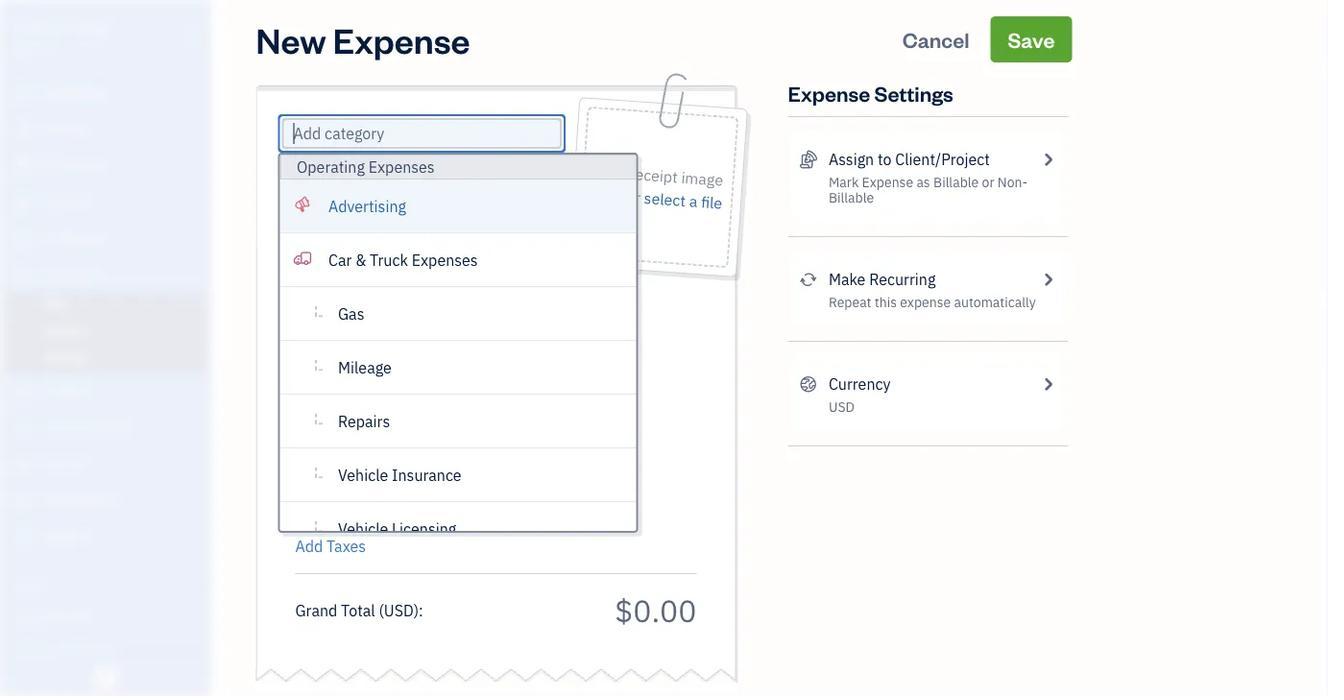 Task type: describe. For each thing, give the bounding box(es) containing it.
list box containing operating expenses
[[280, 155, 637, 556]]

payment image
[[12, 230, 36, 249]]

vehicle for vehicle insurance
[[338, 465, 388, 485]]

&
[[355, 250, 366, 270]]

3 chevronright image from the top
[[1040, 373, 1057, 396]]

owner
[[15, 38, 51, 54]]

0 horizontal spatial usd
[[384, 600, 414, 621]]

expense settings
[[788, 79, 954, 107]]

new
[[256, 16, 326, 62]]

currency
[[829, 374, 891, 394]]

invoice image
[[12, 193, 36, 212]]

image
[[681, 167, 724, 190]]

0 vertical spatial expenses
[[368, 157, 434, 177]]

select a file button
[[643, 186, 723, 215]]

file
[[701, 192, 723, 213]]

repeat
[[829, 294, 872, 311]]

expense image
[[12, 266, 36, 285]]

Amount (USD) text field
[[614, 590, 697, 631]]

or for mark expense as billable or non- billable
[[982, 173, 995, 191]]

automatically
[[955, 294, 1036, 311]]

as
[[917, 173, 931, 191]]

save
[[1008, 25, 1055, 53]]

repairs
[[338, 411, 390, 431]]

a
[[689, 191, 698, 212]]

car & truck expenses
[[328, 250, 478, 270]]

mark
[[829, 173, 859, 191]]

Date in MM/DD/YYYY format text field
[[295, 170, 420, 190]]

expense
[[901, 294, 951, 311]]

expensesrebilling image
[[800, 148, 818, 171]]

drag receipt image here or
[[591, 161, 724, 208]]

ruby oranges owner
[[15, 17, 113, 54]]

currencyandlanguage image
[[800, 373, 818, 396]]

expense for mark expense as billable or non- billable
[[862, 173, 914, 191]]

add taxes
[[295, 537, 366, 557]]

select
[[644, 188, 687, 211]]

chart image
[[12, 492, 36, 511]]

add
[[295, 537, 323, 557]]

select a file
[[644, 188, 723, 213]]

assign to client/project
[[829, 149, 990, 170]]

refresh image
[[800, 268, 818, 291]]

save button
[[991, 16, 1073, 62]]

here
[[591, 184, 624, 207]]

items and services image
[[14, 639, 206, 654]]

operating
[[296, 157, 365, 177]]

client image
[[12, 120, 36, 139]]

new expense
[[256, 16, 470, 62]]

receipt
[[629, 164, 679, 187]]

add taxes button
[[295, 535, 366, 558]]

apps image
[[14, 577, 206, 593]]

1 horizontal spatial billable
[[934, 173, 979, 191]]

dashboard image
[[12, 84, 36, 103]]

cancel button
[[886, 16, 987, 62]]

this
[[875, 294, 897, 311]]

make
[[829, 269, 866, 290]]

total
[[341, 600, 375, 621]]

non-
[[998, 173, 1028, 191]]



Task type: vqa. For each thing, say whether or not it's contained in the screenshot.
right Billable
yes



Task type: locate. For each thing, give the bounding box(es) containing it.
2 vehicle from the top
[[338, 519, 388, 539]]

mileage
[[338, 357, 391, 378]]

to
[[878, 149, 892, 170]]

cancel
[[903, 25, 970, 53]]

taxes
[[327, 537, 366, 557]]

1 vertical spatial usd
[[384, 600, 414, 621]]

2 vertical spatial chevronright image
[[1040, 373, 1057, 396]]

vehicle for vehicle licensing
[[338, 519, 388, 539]]

team members image
[[14, 608, 206, 624]]

vehicle
[[338, 465, 388, 485], [338, 519, 388, 539]]

expense
[[333, 16, 470, 62], [788, 79, 871, 107], [862, 173, 914, 191]]

0 vertical spatial usd
[[829, 398, 855, 416]]

Description text field
[[286, 291, 687, 522]]

expenses right truck
[[411, 250, 478, 270]]

estimate image
[[12, 157, 36, 176]]

usd
[[829, 398, 855, 416], [384, 600, 414, 621]]

or
[[982, 173, 995, 191], [626, 187, 641, 208]]

billable down assign
[[829, 189, 874, 207]]

freshbooks image
[[90, 666, 121, 689]]

recurring
[[870, 269, 936, 290]]

money image
[[12, 455, 36, 475]]

truck
[[369, 250, 408, 270]]

0 vertical spatial chevronright image
[[1040, 148, 1057, 171]]

car
[[328, 250, 352, 270]]

chevronright image for to
[[1040, 148, 1057, 171]]

oranges
[[55, 17, 113, 37]]

0 horizontal spatial or
[[626, 187, 641, 208]]

2 vertical spatial expense
[[862, 173, 914, 191]]

or right the here
[[626, 187, 641, 208]]

2 chevronright image from the top
[[1040, 268, 1057, 291]]

mark expense as billable or non- billable
[[829, 173, 1028, 207]]

1 vertical spatial vehicle
[[338, 519, 388, 539]]

expense for new expense
[[333, 16, 470, 62]]

list box
[[280, 155, 637, 556]]

0 vertical spatial vehicle
[[338, 465, 388, 485]]

grand total ( usd ):
[[295, 600, 423, 621]]

ruby
[[15, 17, 51, 37]]

1 vertical spatial expense
[[788, 79, 871, 107]]

Category text field
[[294, 122, 458, 145]]

billable down 'client/project'
[[934, 173, 979, 191]]

or inside drag receipt image here or
[[626, 187, 641, 208]]

advertising
[[328, 196, 406, 216]]

main element
[[0, 0, 259, 697]]

project image
[[12, 382, 36, 402]]

vehicle down repairs
[[338, 465, 388, 485]]

):
[[414, 600, 423, 621]]

or inside mark expense as billable or non- billable
[[982, 173, 995, 191]]

gas
[[338, 304, 364, 324]]

billable
[[934, 173, 979, 191], [829, 189, 874, 207]]

make recurring
[[829, 269, 936, 290]]

expense inside mark expense as billable or non- billable
[[862, 173, 914, 191]]

expenses
[[368, 157, 434, 177], [411, 250, 478, 270]]

operating expenses
[[296, 157, 434, 177]]

1 vertical spatial chevronright image
[[1040, 268, 1057, 291]]

timer image
[[12, 419, 36, 438]]

1 vehicle from the top
[[338, 465, 388, 485]]

chevronright image for recurring
[[1040, 268, 1057, 291]]

1 horizontal spatial or
[[982, 173, 995, 191]]

drag
[[593, 161, 627, 184]]

assign
[[829, 149, 874, 170]]

repeat this expense automatically
[[829, 294, 1036, 311]]

vehicle licensing
[[338, 519, 456, 539]]

vehicle right add
[[338, 519, 388, 539]]

client/project
[[896, 149, 990, 170]]

1 vertical spatial expenses
[[411, 250, 478, 270]]

licensing
[[392, 519, 456, 539]]

1 chevronright image from the top
[[1040, 148, 1057, 171]]

usd right the total
[[384, 600, 414, 621]]

insurance
[[392, 465, 461, 485]]

or left non-
[[982, 173, 995, 191]]

(
[[379, 600, 384, 621]]

settings
[[875, 79, 954, 107]]

0 horizontal spatial billable
[[829, 189, 874, 207]]

0 vertical spatial expense
[[333, 16, 470, 62]]

or for drag receipt image here or
[[626, 187, 641, 208]]

chevronright image
[[1040, 148, 1057, 171], [1040, 268, 1057, 291], [1040, 373, 1057, 396]]

vehicle insurance
[[338, 465, 461, 485]]

1 horizontal spatial usd
[[829, 398, 855, 416]]

report image
[[12, 528, 36, 548]]

usd down currency
[[829, 398, 855, 416]]

grand
[[295, 600, 338, 621]]

expenses down category text field
[[368, 157, 434, 177]]



